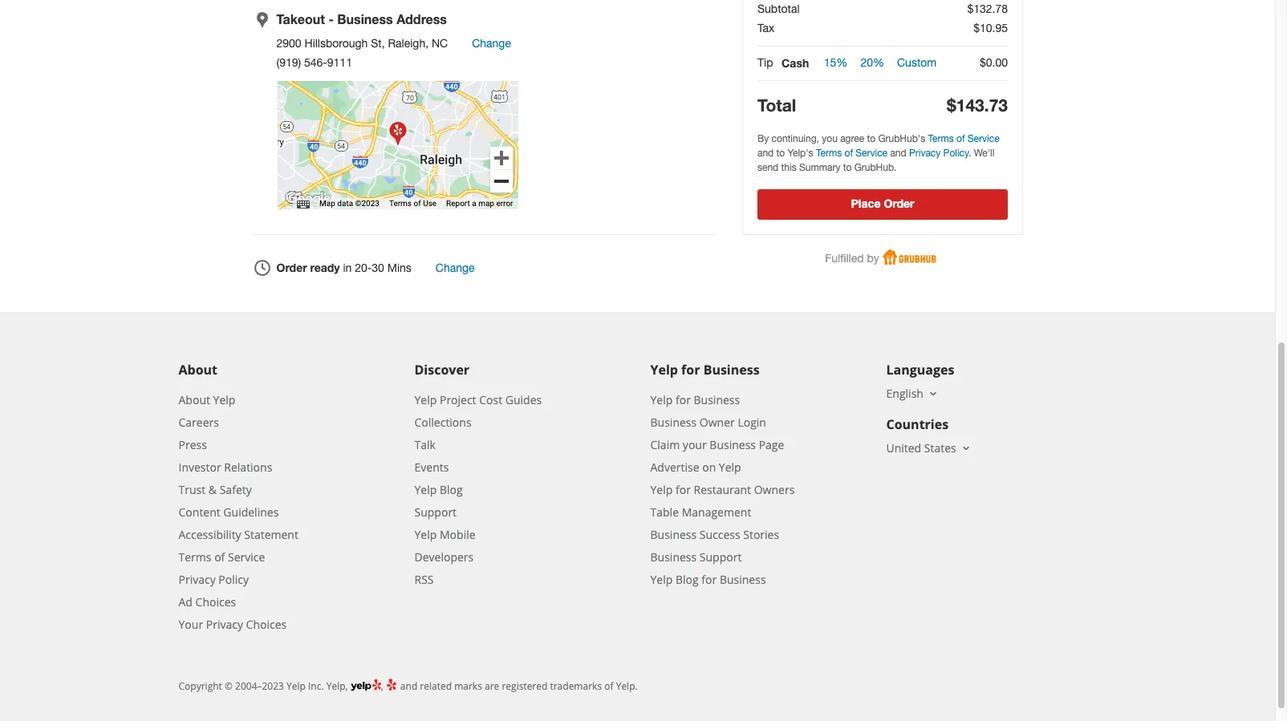 Task type: vqa. For each thing, say whether or not it's contained in the screenshot.
Featured "group"
no



Task type: describe. For each thing, give the bounding box(es) containing it.
for up business owner login link
[[676, 393, 691, 408]]

yelp up table at bottom right
[[651, 483, 673, 498]]

2004–2023
[[235, 680, 284, 694]]

2 vertical spatial privacy
[[206, 617, 243, 633]]

yelp up claim
[[651, 393, 673, 408]]

tip
[[757, 56, 773, 69]]

trust & safety link
[[179, 483, 252, 498]]

map
[[320, 199, 335, 208]]

0 vertical spatial to
[[867, 133, 875, 145]]

2900
[[277, 37, 302, 50]]

change for the bottommost change button
[[436, 262, 475, 274]]

in
[[343, 262, 352, 274]]

change for top change button
[[472, 37, 511, 50]]

30
[[372, 262, 384, 274]]

for down business support link
[[702, 573, 717, 588]]

map region
[[105, 2, 721, 413]]

st,
[[371, 37, 385, 50]]

of left use
[[414, 199, 421, 208]]

©
[[225, 680, 233, 694]]

content guidelines link
[[179, 505, 279, 520]]

&
[[209, 483, 217, 498]]

owners
[[754, 483, 795, 498]]

careers link
[[179, 415, 219, 430]]

yelp down events link
[[415, 483, 437, 498]]

blog inside yelp project cost guides collections talk events yelp blog support yelp mobile developers rss
[[440, 483, 463, 498]]

send
[[757, 162, 778, 174]]

yelp blog link
[[415, 483, 463, 498]]

0 vertical spatial terms of service link
[[928, 133, 999, 145]]

business up yelp for business link
[[704, 361, 760, 379]]

$10.95
[[973, 22, 1008, 35]]

this
[[781, 162, 796, 174]]

ad
[[179, 595, 193, 610]]

0 horizontal spatial and
[[400, 680, 418, 694]]

takeout - business address
[[277, 11, 447, 27]]

fulfilled by
[[825, 252, 879, 265]]

about yelp careers press investor relations trust & safety content guidelines accessibility statement terms of service privacy policy ad choices your privacy choices
[[179, 393, 299, 633]]

copyright
[[179, 680, 222, 694]]

grubhub's
[[878, 133, 925, 145]]

2900 hillsborough st, raleigh, nc
[[277, 37, 448, 50]]

yelp burst image
[[386, 678, 398, 692]]

yelp down the "support" link
[[415, 528, 437, 543]]

developers link
[[415, 550, 474, 565]]

20%
[[860, 56, 884, 69]]

safety
[[220, 483, 252, 498]]

yelp for restaurant owners link
[[651, 483, 795, 498]]

place order button
[[757, 190, 1008, 220]]

report
[[446, 199, 470, 208]]

0 vertical spatial privacy policy link
[[909, 148, 969, 159]]

press
[[179, 438, 207, 453]]

business success stories link
[[651, 528, 780, 543]]

0 horizontal spatial terms of service link
[[179, 550, 265, 565]]

careers
[[179, 415, 219, 430]]

$132.78
[[967, 3, 1008, 16]]

1 vertical spatial service
[[855, 148, 887, 159]]

rss
[[415, 573, 434, 588]]

place
[[851, 197, 881, 211]]

15% button
[[824, 56, 848, 71]]

(919)
[[277, 56, 301, 69]]

yelp logo image
[[350, 678, 381, 694]]

related
[[420, 680, 452, 694]]

about yelp link
[[179, 393, 235, 408]]

copyright © 2004–2023 yelp inc. yelp,
[[179, 680, 348, 694]]

your privacy choices link
[[179, 617, 287, 633]]

support inside yelp for business business owner login claim your business page advertise on yelp yelp for restaurant owners table management business success stories business support yelp blog for business
[[700, 550, 742, 565]]

success
[[700, 528, 741, 543]]

by continuing, you agree to grubhub's terms of service and to yelp's terms of service and privacy policy
[[757, 133, 999, 159]]

trademarks
[[550, 680, 602, 694]]

of down $143.73
[[956, 133, 965, 145]]

owner
[[700, 415, 735, 430]]

terms of use link
[[389, 199, 437, 208]]

for up yelp for business link
[[682, 361, 700, 379]]

use
[[423, 199, 437, 208]]

investor
[[179, 460, 221, 475]]

talk link
[[415, 438, 436, 453]]

project
[[440, 393, 476, 408]]

privacy for and
[[909, 148, 941, 159]]

yelp down business support link
[[651, 573, 673, 588]]

1 vertical spatial privacy policy link
[[179, 573, 249, 588]]

terms right grubhub's
[[928, 133, 954, 145]]

business up 2900 hillsborough st, raleigh, nc
[[337, 11, 393, 27]]

20-
[[355, 262, 372, 274]]

business down table at bottom right
[[651, 528, 697, 543]]

rss link
[[415, 573, 434, 588]]

data
[[337, 199, 353, 208]]

press link
[[179, 438, 207, 453]]

yelp project cost guides collections talk events yelp blog support yelp mobile developers rss
[[415, 393, 542, 588]]

$143.73
[[947, 96, 1008, 116]]

nc
[[432, 37, 448, 50]]

are
[[485, 680, 500, 694]]

continuing,
[[771, 133, 819, 145]]

registered
[[502, 680, 548, 694]]

discover
[[415, 361, 470, 379]]

yelp for business business owner login claim your business page advertise on yelp yelp for restaurant owners table management business success stories business support yelp blog for business
[[651, 393, 795, 588]]

business up owner
[[694, 393, 740, 408]]

0 horizontal spatial order
[[277, 261, 307, 274]]

privacy for service
[[179, 573, 216, 588]]

of left yelp.
[[605, 680, 614, 694]]

mins
[[387, 262, 412, 274]]

google image
[[281, 189, 334, 210]]

tax
[[757, 22, 774, 35]]

claim your business page link
[[651, 438, 785, 453]]

takeout
[[277, 11, 325, 27]]

ad choices link
[[179, 595, 236, 610]]

0 vertical spatial choices
[[196, 595, 236, 610]]

for down 'advertise'
[[676, 483, 691, 498]]

yelp up yelp for business link
[[651, 361, 678, 379]]

1 horizontal spatial choices
[[246, 617, 287, 633]]

events link
[[415, 460, 449, 475]]

policy for service
[[219, 573, 249, 588]]

investor relations link
[[179, 460, 272, 475]]



Task type: locate. For each thing, give the bounding box(es) containing it.
2 horizontal spatial terms of service link
[[928, 133, 999, 145]]

map data ©2023
[[320, 199, 380, 208]]

15%
[[824, 56, 848, 69]]

yelp mobile link
[[415, 528, 476, 543]]

collections link
[[415, 415, 472, 430]]

0 vertical spatial change
[[472, 37, 511, 50]]

policy inside by continuing, you agree to grubhub's terms of service and to yelp's terms of service and privacy policy
[[943, 148, 969, 159]]

terms of service link up .
[[928, 133, 999, 145]]

place order
[[851, 197, 914, 211]]

1 horizontal spatial to
[[843, 162, 852, 174]]

1 horizontal spatial terms of service link
[[816, 148, 887, 159]]

and related marks are registered trademarks of yelp.
[[400, 680, 638, 694]]

0 vertical spatial service
[[968, 133, 999, 145]]

yelp inside about yelp careers press investor relations trust & safety content guidelines accessibility statement terms of service privacy policy ad choices your privacy choices
[[213, 393, 235, 408]]

advertise
[[651, 460, 700, 475]]

2 vertical spatial terms of service link
[[179, 550, 265, 565]]

1 horizontal spatial support
[[700, 550, 742, 565]]

order inside button
[[884, 197, 914, 211]]

yelp for business
[[651, 361, 760, 379]]

0 vertical spatial order
[[884, 197, 914, 211]]

of down accessibility
[[214, 550, 225, 565]]

0 horizontal spatial policy
[[219, 573, 249, 588]]

service down accessibility statement link
[[228, 550, 265, 565]]

terms left use
[[389, 199, 412, 208]]

546-
[[304, 56, 327, 69]]

grubhub.
[[854, 162, 897, 174]]

0 horizontal spatial service
[[228, 550, 265, 565]]

2 horizontal spatial and
[[890, 148, 906, 159]]

terms down you
[[816, 148, 842, 159]]

map
[[479, 199, 494, 208]]

yelp right on
[[719, 460, 741, 475]]

talk
[[415, 438, 436, 453]]

to inside . we'll send this summary to grubhub.
[[843, 162, 852, 174]]

relations
[[224, 460, 272, 475]]

by
[[757, 133, 769, 145]]

policy left we'll
[[943, 148, 969, 159]]

privacy policy link down grubhub's
[[909, 148, 969, 159]]

report a map error
[[446, 199, 513, 208]]

1 vertical spatial blog
[[676, 573, 699, 588]]

to right agree
[[867, 133, 875, 145]]

about up the careers link
[[179, 393, 210, 408]]

terms
[[928, 133, 954, 145], [816, 148, 842, 159], [389, 199, 412, 208], [179, 550, 212, 565]]

©2023
[[355, 199, 380, 208]]

1 vertical spatial change button
[[436, 262, 475, 276]]

privacy down ad choices link
[[206, 617, 243, 633]]

business down owner
[[710, 438, 756, 453]]

terms of service link down accessibility
[[179, 550, 265, 565]]

table management link
[[651, 505, 752, 520]]

and right the yelp burst icon
[[400, 680, 418, 694]]

privacy up ad choices link
[[179, 573, 216, 588]]

1 vertical spatial privacy
[[179, 573, 216, 588]]

change right nc
[[472, 37, 511, 50]]

table
[[651, 505, 679, 520]]

blog
[[440, 483, 463, 498], [676, 573, 699, 588]]

0 vertical spatial about
[[179, 361, 218, 379]]

,
[[381, 680, 386, 694]]

choices up your privacy choices link
[[196, 595, 236, 610]]

page
[[759, 438, 785, 453]]

terms inside about yelp careers press investor relations trust & safety content guidelines accessibility statement terms of service privacy policy ad choices your privacy choices
[[179, 550, 212, 565]]

policy inside about yelp careers press investor relations trust & safety content guidelines accessibility statement terms of service privacy policy ad choices your privacy choices
[[219, 573, 249, 588]]

change button right the mins
[[436, 262, 475, 276]]

collections
[[415, 415, 472, 430]]

yelp left 'inc.'
[[287, 680, 306, 694]]

you
[[822, 133, 837, 145]]

0 horizontal spatial to
[[776, 148, 785, 159]]

support link
[[415, 505, 457, 520]]

service up we'll
[[968, 133, 999, 145]]

inc.
[[308, 680, 324, 694]]

on
[[702, 460, 716, 475]]

2 about from the top
[[179, 393, 210, 408]]

yelp for business link
[[651, 393, 740, 408]]

total
[[757, 96, 796, 116]]

order ready in 20-30 mins
[[277, 261, 412, 274]]

cash
[[781, 56, 809, 70]]

agree
[[840, 133, 864, 145]]

advertise on yelp link
[[651, 460, 741, 475]]

a
[[472, 199, 477, 208]]

error
[[496, 199, 513, 208]]

of inside about yelp careers press investor relations trust & safety content guidelines accessibility statement terms of service privacy policy ad choices your privacy choices
[[214, 550, 225, 565]]

mobile
[[440, 528, 476, 543]]

yelp
[[651, 361, 678, 379], [213, 393, 235, 408], [415, 393, 437, 408], [651, 393, 673, 408], [719, 460, 741, 475], [415, 483, 437, 498], [651, 483, 673, 498], [415, 528, 437, 543], [651, 573, 673, 588], [287, 680, 306, 694]]

and
[[757, 148, 774, 159], [890, 148, 906, 159], [400, 680, 418, 694]]

custom
[[897, 56, 937, 69]]

support down success
[[700, 550, 742, 565]]

address
[[397, 11, 447, 27]]

to right the summary
[[843, 162, 852, 174]]

report a map error link
[[446, 199, 513, 208]]

statement
[[244, 528, 299, 543]]

countries
[[887, 416, 949, 434]]

1 vertical spatial about
[[179, 393, 210, 408]]

subtotal
[[757, 3, 800, 16]]

your
[[179, 617, 203, 633]]

stories
[[743, 528, 780, 543]]

blog inside yelp for business business owner login claim your business page advertise on yelp yelp for restaurant owners table management business success stories business support yelp blog for business
[[676, 573, 699, 588]]

1 horizontal spatial order
[[884, 197, 914, 211]]

0 horizontal spatial support
[[415, 505, 457, 520]]

1 horizontal spatial and
[[757, 148, 774, 159]]

1 vertical spatial to
[[776, 148, 785, 159]]

order
[[884, 197, 914, 211], [277, 261, 307, 274]]

trust
[[179, 483, 206, 498]]

0 vertical spatial support
[[415, 505, 457, 520]]

business support link
[[651, 550, 742, 565]]

yelp.
[[616, 680, 638, 694]]

2 horizontal spatial to
[[867, 133, 875, 145]]

change right the mins
[[436, 262, 475, 274]]

terms of service link down agree
[[816, 148, 887, 159]]

0 vertical spatial privacy
[[909, 148, 941, 159]]

0 vertical spatial blog
[[440, 483, 463, 498]]

business
[[337, 11, 393, 27], [704, 361, 760, 379], [694, 393, 740, 408], [651, 415, 697, 430], [710, 438, 756, 453], [651, 528, 697, 543], [651, 550, 697, 565], [720, 573, 766, 588]]

about for about yelp careers press investor relations trust & safety content guidelines accessibility statement terms of service privacy policy ad choices your privacy choices
[[179, 393, 210, 408]]

1 about from the top
[[179, 361, 218, 379]]

business up yelp blog for business link
[[651, 550, 697, 565]]

1 vertical spatial support
[[700, 550, 742, 565]]

1 horizontal spatial policy
[[943, 148, 969, 159]]

privacy policy link up ad choices link
[[179, 573, 249, 588]]

order left ready
[[277, 261, 307, 274]]

raleigh,
[[388, 37, 429, 50]]

languages
[[887, 361, 955, 379]]

to up this
[[776, 148, 785, 159]]

service up grubhub.
[[855, 148, 887, 159]]

1 vertical spatial policy
[[219, 573, 249, 588]]

fulfilled
[[825, 252, 864, 265]]

1 vertical spatial terms of service link
[[816, 148, 887, 159]]

service inside about yelp careers press investor relations trust & safety content guidelines accessibility statement terms of service privacy policy ad choices your privacy choices
[[228, 550, 265, 565]]

1 horizontal spatial blog
[[676, 573, 699, 588]]

0 horizontal spatial blog
[[440, 483, 463, 498]]

of
[[956, 133, 965, 145], [844, 148, 853, 159], [414, 199, 421, 208], [214, 550, 225, 565], [605, 680, 614, 694]]

about up about yelp link
[[179, 361, 218, 379]]

privacy inside by continuing, you agree to grubhub's terms of service and to yelp's terms of service and privacy policy
[[909, 148, 941, 159]]

0 horizontal spatial privacy policy link
[[179, 573, 249, 588]]

support down yelp blog "link"
[[415, 505, 457, 520]]

privacy down grubhub's
[[909, 148, 941, 159]]

2 vertical spatial service
[[228, 550, 265, 565]]

guides
[[505, 393, 542, 408]]

change
[[472, 37, 511, 50], [436, 262, 475, 274]]

-
[[329, 11, 334, 27]]

privacy
[[909, 148, 941, 159], [179, 573, 216, 588], [206, 617, 243, 633]]

of down agree
[[844, 148, 853, 159]]

blog up the "support" link
[[440, 483, 463, 498]]

0 horizontal spatial choices
[[196, 595, 236, 610]]

custom button
[[897, 56, 937, 71]]

by
[[867, 252, 879, 265]]

20% button
[[860, 56, 884, 71]]

business down stories
[[720, 573, 766, 588]]

about inside about yelp careers press investor relations trust & safety content guidelines accessibility statement terms of service privacy policy ad choices your privacy choices
[[179, 393, 210, 408]]

2 vertical spatial to
[[843, 162, 852, 174]]

choices up copyright © 2004–2023 yelp inc. yelp,
[[246, 617, 287, 633]]

terms down accessibility
[[179, 550, 212, 565]]

yelp up collections link
[[415, 393, 437, 408]]

order right place
[[884, 197, 914, 211]]

1 vertical spatial change
[[436, 262, 475, 274]]

support inside yelp project cost guides collections talk events yelp blog support yelp mobile developers rss
[[415, 505, 457, 520]]

. we'll send this summary to grubhub.
[[757, 148, 994, 174]]

and up send
[[757, 148, 774, 159]]

blog down business support link
[[676, 573, 699, 588]]

.
[[969, 148, 971, 159]]

business up claim
[[651, 415, 697, 430]]

1 vertical spatial order
[[277, 261, 307, 274]]

1 horizontal spatial service
[[855, 148, 887, 159]]

yelp up the careers link
[[213, 393, 235, 408]]

policy for and
[[943, 148, 969, 159]]

2 horizontal spatial service
[[968, 133, 999, 145]]

0 vertical spatial change button
[[472, 37, 511, 52]]

policy up ad choices link
[[219, 573, 249, 588]]

and down grubhub's
[[890, 148, 906, 159]]

login
[[738, 415, 767, 430]]

1 vertical spatial choices
[[246, 617, 287, 633]]

claim
[[651, 438, 680, 453]]

keyboard shortcuts image
[[297, 200, 310, 208]]

marks
[[454, 680, 482, 694]]

0 vertical spatial policy
[[943, 148, 969, 159]]

(919) 546-9111
[[277, 56, 352, 69]]

change button
[[472, 37, 511, 52], [436, 262, 475, 276]]

$0.00
[[980, 56, 1008, 69]]

change button right nc
[[472, 37, 511, 52]]

about for about
[[179, 361, 218, 379]]

1 horizontal spatial privacy policy link
[[909, 148, 969, 159]]

accessibility
[[179, 528, 241, 543]]

content
[[179, 505, 221, 520]]



